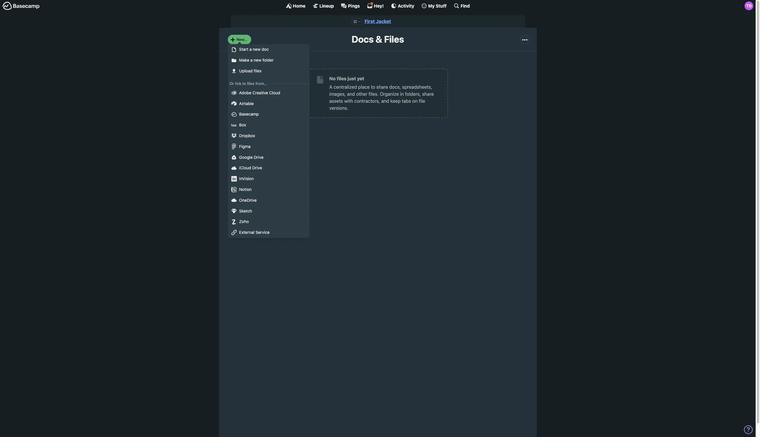 Task type: locate. For each thing, give the bounding box(es) containing it.
folder
[[263, 58, 274, 63]]

a right make
[[250, 58, 253, 63]]

1 vertical spatial and
[[381, 98, 389, 104]]

external
[[239, 230, 255, 235]]

stuff
[[436, 3, 447, 8]]

new left doc
[[253, 47, 261, 52]]

1 horizontal spatial to
[[371, 84, 375, 90]]

a inside 'link'
[[250, 58, 253, 63]]

start
[[239, 47, 248, 52]]

0 vertical spatial drive
[[254, 155, 264, 160]]

place
[[358, 84, 370, 90]]

home
[[293, 3, 306, 8]]

to right the link
[[242, 81, 246, 86]]

a
[[329, 84, 333, 90]]

to up files.
[[371, 84, 375, 90]]

new inside 'link'
[[254, 58, 262, 63]]

icloud drive link
[[228, 163, 310, 174]]

file
[[419, 98, 425, 104]]

google
[[239, 155, 253, 160]]

a for start
[[250, 47, 252, 52]]

0 horizontal spatial to
[[242, 81, 246, 86]]

0 vertical spatial files
[[254, 68, 262, 73]]

find button
[[454, 3, 470, 9]]

and down "organize"
[[381, 98, 389, 104]]

files for no
[[337, 76, 347, 81]]

start a new doc
[[239, 47, 269, 52]]

share
[[376, 84, 388, 90], [422, 91, 434, 97]]

0 vertical spatial a
[[250, 47, 252, 52]]

first jacket
[[365, 19, 391, 24]]

sketch
[[239, 208, 252, 213]]

1 horizontal spatial and
[[381, 98, 389, 104]]

icloud
[[239, 165, 251, 170]]

no
[[329, 76, 336, 81]]

a right start
[[250, 47, 252, 52]]

upload
[[239, 68, 253, 73]]

main element
[[0, 0, 756, 11]]

files right no
[[337, 76, 347, 81]]

onedrive link
[[228, 195, 310, 206]]

1 vertical spatial new
[[254, 58, 262, 63]]

dropbox link
[[228, 131, 310, 141]]

files
[[254, 68, 262, 73], [337, 76, 347, 81], [247, 81, 255, 86]]

drive right icloud
[[252, 165, 262, 170]]

a
[[250, 47, 252, 52], [250, 58, 253, 63]]

0 vertical spatial new
[[253, 47, 261, 52]]

drive right google
[[254, 155, 264, 160]]

airtable link
[[228, 98, 310, 109]]

files
[[384, 34, 404, 45]]

new for doc
[[253, 47, 261, 52]]

doc
[[262, 47, 269, 52]]

share up file
[[422, 91, 434, 97]]

hey!
[[374, 3, 384, 8]]

versions.
[[329, 105, 348, 111]]

1 horizontal spatial share
[[422, 91, 434, 97]]

and up with
[[347, 91, 355, 97]]

first jacket link
[[365, 19, 391, 24]]

0 horizontal spatial share
[[376, 84, 388, 90]]

make a new folder link
[[228, 55, 310, 66]]

1 vertical spatial files
[[337, 76, 347, 81]]

jacket
[[376, 19, 391, 24]]

keep
[[390, 98, 401, 104]]

to
[[242, 81, 246, 86], [371, 84, 375, 90]]

service
[[256, 230, 270, 235]]

1 vertical spatial drive
[[252, 165, 262, 170]]

1 vertical spatial a
[[250, 58, 253, 63]]

my stuff button
[[421, 3, 447, 9]]

docs,
[[389, 84, 401, 90]]

pings
[[348, 3, 360, 8]]

adobe creative cloud link
[[228, 88, 310, 98]]

from…
[[256, 81, 267, 86]]

contractors,
[[354, 98, 380, 104]]

docs & files
[[352, 34, 404, 45]]

share up "organize"
[[376, 84, 388, 90]]

and
[[347, 91, 355, 97], [381, 98, 389, 104]]

files inside upload files link
[[254, 68, 262, 73]]

cloud
[[269, 90, 280, 95]]

files left from…
[[247, 81, 255, 86]]

0 vertical spatial and
[[347, 91, 355, 97]]

1 vertical spatial share
[[422, 91, 434, 97]]

find
[[461, 3, 470, 8]]

or
[[230, 81, 234, 86]]

invision
[[239, 176, 254, 181]]

tyler black image
[[745, 1, 754, 10]]

0 vertical spatial share
[[376, 84, 388, 90]]

pings button
[[341, 3, 360, 9]]

files down make a new folder
[[254, 68, 262, 73]]

new
[[253, 47, 261, 52], [254, 58, 262, 63]]

new left folder
[[254, 58, 262, 63]]

images,
[[329, 91, 346, 97]]

external service
[[239, 230, 270, 235]]



Task type: vqa. For each thing, say whether or not it's contained in the screenshot.
Here
no



Task type: describe. For each thing, give the bounding box(es) containing it.
2 vertical spatial files
[[247, 81, 255, 86]]

basecamp link
[[228, 109, 310, 120]]

lineup
[[320, 3, 334, 8]]

my stuff
[[428, 3, 447, 8]]

first
[[365, 19, 375, 24]]

activity link
[[391, 3, 414, 9]]

figma
[[239, 144, 251, 149]]

basecamp
[[239, 112, 259, 117]]

my
[[428, 3, 435, 8]]

onedrive
[[239, 198, 257, 203]]

home link
[[286, 3, 306, 9]]

tabs
[[402, 98, 411, 104]]

adobe creative cloud
[[239, 90, 280, 95]]

on
[[412, 98, 418, 104]]

airtable
[[239, 101, 254, 106]]

a centralized place to share docs, spreadsheets, images, and other files. organize in folders, share assets with contractors, and keep tabs on file versions.
[[329, 84, 434, 111]]

icloud drive
[[239, 165, 262, 170]]

google drive link
[[228, 152, 310, 163]]

in
[[400, 91, 404, 97]]

drive for icloud drive
[[252, 165, 262, 170]]

to inside a centralized place to share docs, spreadsheets, images, and other files. organize in folders, share assets with contractors, and keep tabs on file versions.
[[371, 84, 375, 90]]

no files just yet
[[329, 76, 364, 81]]

notion link
[[228, 184, 310, 195]]

google drive
[[239, 155, 264, 160]]

activity
[[398, 3, 414, 8]]

spreadsheets,
[[402, 84, 432, 90]]

yet
[[357, 76, 364, 81]]

upload files
[[239, 68, 262, 73]]

new… button
[[228, 35, 251, 44]]

external service link
[[228, 227, 310, 238]]

sketch link
[[228, 206, 310, 217]]

with
[[344, 98, 353, 104]]

assets
[[329, 98, 343, 104]]

hey! button
[[367, 2, 384, 9]]

invision link
[[228, 174, 310, 184]]

other
[[356, 91, 368, 97]]

folders,
[[405, 91, 421, 97]]

files.
[[369, 91, 379, 97]]

new for folder
[[254, 58, 262, 63]]

or link to files from…
[[230, 81, 267, 86]]

centralized
[[334, 84, 357, 90]]

creative
[[253, 90, 268, 95]]

&
[[376, 34, 382, 45]]

docs
[[352, 34, 374, 45]]

drive for google drive
[[254, 155, 264, 160]]

notion
[[239, 187, 252, 192]]

zoho
[[239, 219, 249, 224]]

box link
[[228, 120, 310, 131]]

just
[[348, 76, 356, 81]]

make
[[239, 58, 249, 63]]

link
[[235, 81, 241, 86]]

files for upload
[[254, 68, 262, 73]]

make a new folder
[[239, 58, 274, 63]]

start a new doc link
[[228, 44, 310, 55]]

0 horizontal spatial and
[[347, 91, 355, 97]]

upload files link
[[228, 66, 310, 76]]

lineup link
[[313, 3, 334, 9]]

switch accounts image
[[2, 1, 40, 11]]

dropbox
[[239, 133, 255, 138]]

figma link
[[228, 141, 310, 152]]

adobe
[[239, 90, 251, 95]]

new…
[[237, 37, 247, 42]]

box
[[239, 122, 246, 127]]

zoho link
[[228, 217, 310, 227]]

a for make
[[250, 58, 253, 63]]

organize
[[380, 91, 399, 97]]



